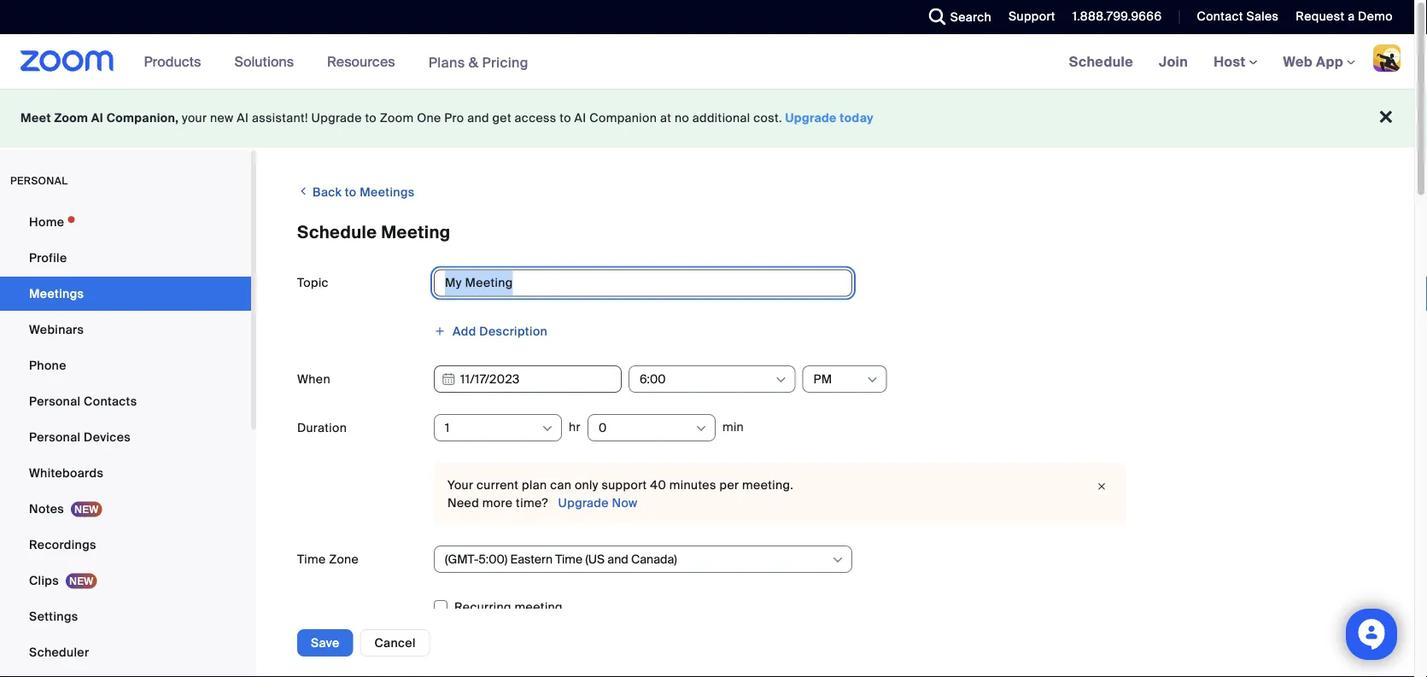 Task type: vqa. For each thing, say whether or not it's contained in the screenshot.
ADD
yes



Task type: describe. For each thing, give the bounding box(es) containing it.
save button
[[297, 630, 353, 657]]

when
[[297, 371, 331, 387]]

zone
[[329, 551, 359, 567]]

meet zoom ai companion, footer
[[0, 89, 1415, 148]]

schedule for schedule
[[1069, 53, 1134, 70]]

scheduler
[[29, 645, 89, 660]]

personal for personal devices
[[29, 429, 81, 445]]

whiteboards
[[29, 465, 104, 481]]

personal devices link
[[0, 420, 251, 454]]

1 ai from the left
[[91, 110, 103, 126]]

add description button
[[434, 318, 548, 344]]

companion,
[[106, 110, 179, 126]]

products button
[[144, 34, 209, 89]]

pm
[[814, 371, 833, 387]]

1 button
[[445, 415, 540, 441]]

minutes
[[670, 478, 716, 493]]

home link
[[0, 205, 251, 239]]

solutions button
[[234, 34, 302, 89]]

40
[[650, 478, 666, 493]]

and
[[467, 110, 489, 126]]

plan
[[522, 478, 547, 493]]

search button
[[916, 0, 996, 34]]

3 ai from the left
[[575, 110, 586, 126]]

web app button
[[1284, 53, 1356, 70]]

today
[[840, 110, 874, 126]]

meeting
[[515, 600, 563, 616]]

profile link
[[0, 241, 251, 275]]

recordings
[[29, 537, 96, 553]]

need
[[448, 495, 479, 511]]

one
[[417, 110, 441, 126]]

duration
[[297, 420, 347, 436]]

host
[[1214, 53, 1249, 70]]

cancel button
[[360, 630, 430, 657]]

at
[[660, 110, 672, 126]]

notes
[[29, 501, 64, 517]]

personal contacts link
[[0, 384, 251, 419]]

zoom logo image
[[21, 50, 114, 72]]

your
[[448, 478, 474, 493]]

schedule meeting
[[297, 222, 451, 243]]

phone
[[29, 358, 66, 373]]

meetings inside meetings link
[[29, 286, 84, 302]]

web app
[[1284, 53, 1344, 70]]

join link
[[1146, 34, 1201, 89]]

request a demo
[[1296, 9, 1393, 24]]

new
[[210, 110, 234, 126]]

Topic text field
[[434, 270, 853, 297]]

left image
[[297, 183, 310, 200]]

additional
[[693, 110, 750, 126]]

add
[[453, 323, 476, 339]]

web
[[1284, 53, 1313, 70]]

schedule for schedule meeting
[[297, 222, 377, 243]]

join
[[1159, 53, 1188, 70]]

scheduler link
[[0, 636, 251, 670]]

host button
[[1214, 53, 1258, 70]]

whiteboards link
[[0, 456, 251, 490]]

meetings navigation
[[1056, 34, 1415, 90]]

add image
[[434, 325, 446, 337]]

sales
[[1247, 9, 1279, 24]]

1
[[445, 420, 450, 436]]

resources button
[[327, 34, 403, 89]]

request
[[1296, 9, 1345, 24]]

pricing
[[482, 53, 529, 71]]

0 horizontal spatial to
[[345, 185, 357, 200]]

recordings link
[[0, 528, 251, 562]]

0 horizontal spatial upgrade
[[311, 110, 362, 126]]

home
[[29, 214, 64, 230]]

per
[[720, 478, 739, 493]]

upgrade now link
[[555, 495, 638, 511]]

meeting
[[381, 222, 451, 243]]

search
[[951, 9, 992, 25]]

get
[[493, 110, 512, 126]]

1.888.799.9666 button up schedule "link"
[[1073, 9, 1162, 24]]

contacts
[[84, 393, 137, 409]]

notes link
[[0, 492, 251, 526]]

upgrade today link
[[786, 110, 874, 126]]

personal
[[10, 174, 68, 188]]

personal devices
[[29, 429, 131, 445]]



Task type: locate. For each thing, give the bounding box(es) containing it.
schedule
[[1069, 53, 1134, 70], [297, 222, 377, 243]]

description
[[480, 323, 548, 339]]

attendees
[[297, 647, 357, 662]]

resources
[[327, 53, 395, 70]]

0 vertical spatial schedule
[[1069, 53, 1134, 70]]

1 horizontal spatial meetings
[[360, 185, 415, 200]]

schedule down 1.888.799.9666 at the right top of the page
[[1069, 53, 1134, 70]]

0
[[599, 420, 607, 436]]

hr
[[569, 419, 581, 435]]

to right back
[[345, 185, 357, 200]]

webinars
[[29, 322, 84, 337]]

assistant!
[[252, 110, 308, 126]]

0 horizontal spatial ai
[[91, 110, 103, 126]]

0 vertical spatial meetings
[[360, 185, 415, 200]]

ai right new
[[237, 110, 249, 126]]

no
[[675, 110, 689, 126]]

plans
[[429, 53, 465, 71]]

cancel
[[375, 635, 416, 651]]

1 vertical spatial schedule
[[297, 222, 377, 243]]

meet
[[21, 110, 51, 126]]

ai left companion,
[[91, 110, 103, 126]]

0 horizontal spatial zoom
[[54, 110, 88, 126]]

1 horizontal spatial schedule
[[1069, 53, 1134, 70]]

upgrade down only at the bottom of the page
[[558, 495, 609, 511]]

meetings link
[[0, 277, 251, 311]]

schedule inside "link"
[[1069, 53, 1134, 70]]

2 horizontal spatial upgrade
[[786, 110, 837, 126]]

zoom
[[54, 110, 88, 126], [380, 110, 414, 126]]

upgrade
[[311, 110, 362, 126], [786, 110, 837, 126], [558, 495, 609, 511]]

1 zoom from the left
[[54, 110, 88, 126]]

personal for personal contacts
[[29, 393, 81, 409]]

meetings up schedule meeting
[[360, 185, 415, 200]]

settings link
[[0, 600, 251, 634]]

pm button
[[814, 366, 865, 392]]

only
[[575, 478, 599, 493]]

zoom right meet
[[54, 110, 88, 126]]

time zone
[[297, 551, 359, 567]]

your
[[182, 110, 207, 126]]

personal down "phone"
[[29, 393, 81, 409]]

1.888.799.9666 button
[[1060, 0, 1166, 34], [1073, 9, 1162, 24]]

select time zone text field
[[445, 547, 830, 572]]

can
[[550, 478, 572, 493]]

2 horizontal spatial ai
[[575, 110, 586, 126]]

min
[[723, 419, 744, 435]]

0 horizontal spatial meetings
[[29, 286, 84, 302]]

to right "access"
[[560, 110, 571, 126]]

1 horizontal spatial ai
[[237, 110, 249, 126]]

1 horizontal spatial upgrade
[[558, 495, 609, 511]]

meetings inside back to meetings link
[[360, 185, 415, 200]]

to down resources dropdown button
[[365, 110, 377, 126]]

schedule link
[[1056, 34, 1146, 89]]

select start time text field
[[640, 366, 774, 392]]

contact sales
[[1197, 9, 1279, 24]]

2 zoom from the left
[[380, 110, 414, 126]]

1 horizontal spatial zoom
[[380, 110, 414, 126]]

upgrade inside your current plan can only support 40 minutes per meeting. need more time? upgrade now
[[558, 495, 609, 511]]

settings
[[29, 609, 78, 624]]

time?
[[516, 495, 548, 511]]

1 horizontal spatial to
[[365, 110, 377, 126]]

contact sales link
[[1184, 0, 1283, 34], [1197, 9, 1279, 24]]

more
[[483, 495, 513, 511]]

plans & pricing
[[429, 53, 529, 71]]

2 horizontal spatial to
[[560, 110, 571, 126]]

time
[[297, 551, 326, 567]]

save
[[311, 635, 340, 651]]

profile picture image
[[1374, 44, 1401, 72]]

profile
[[29, 250, 67, 266]]

meetings up "webinars"
[[29, 286, 84, 302]]

now
[[612, 495, 638, 511]]

back to meetings link
[[297, 178, 415, 206]]

meet zoom ai companion, your new ai assistant! upgrade to zoom one pro and get access to ai companion at no additional cost. upgrade today
[[21, 110, 874, 126]]

companion
[[590, 110, 657, 126]]

clips link
[[0, 564, 251, 598]]

zoom left the one
[[380, 110, 414, 126]]

1.888.799.9666 button up the join
[[1060, 0, 1166, 34]]

show options image
[[774, 373, 788, 387], [541, 422, 554, 436], [694, 422, 708, 436], [831, 554, 845, 567]]

phone link
[[0, 349, 251, 383]]

cost.
[[754, 110, 782, 126]]

back to meetings
[[310, 185, 415, 200]]

banner containing products
[[0, 34, 1415, 90]]

request a demo link
[[1283, 0, 1415, 34], [1296, 9, 1393, 24]]

recurring meeting
[[454, 600, 563, 616]]

topic
[[297, 275, 329, 291]]

personal up "whiteboards"
[[29, 429, 81, 445]]

your current plan can only support 40 minutes per meeting. need more time? upgrade now
[[448, 478, 794, 511]]

support
[[1009, 9, 1056, 24]]

1 personal from the top
[[29, 393, 81, 409]]

2 personal from the top
[[29, 429, 81, 445]]

devices
[[84, 429, 131, 445]]

access
[[515, 110, 557, 126]]

0 horizontal spatial schedule
[[297, 222, 377, 243]]

close image
[[1092, 478, 1112, 495]]

meeting.
[[742, 478, 794, 493]]

products
[[144, 53, 201, 70]]

personal menu menu
[[0, 205, 251, 677]]

upgrade right cost.
[[786, 110, 837, 126]]

show options image
[[866, 373, 879, 387]]

1 vertical spatial meetings
[[29, 286, 84, 302]]

product information navigation
[[131, 34, 542, 90]]

support
[[602, 478, 647, 493]]

1 vertical spatial personal
[[29, 429, 81, 445]]

banner
[[0, 34, 1415, 90]]

pro
[[445, 110, 464, 126]]

1.888.799.9666
[[1073, 9, 1162, 24]]

schedule down back
[[297, 222, 377, 243]]

contact
[[1197, 9, 1244, 24]]

solutions
[[234, 53, 294, 70]]

When text field
[[434, 366, 622, 393]]

0 vertical spatial personal
[[29, 393, 81, 409]]

clips
[[29, 573, 59, 589]]

back
[[313, 185, 342, 200]]

support link
[[996, 0, 1060, 34], [1009, 9, 1056, 24]]

app
[[1316, 53, 1344, 70]]

upgrade down product information navigation
[[311, 110, 362, 126]]

&
[[469, 53, 479, 71]]

2 ai from the left
[[237, 110, 249, 126]]

current
[[477, 478, 519, 493]]

webinars link
[[0, 313, 251, 347]]

ai left companion
[[575, 110, 586, 126]]



